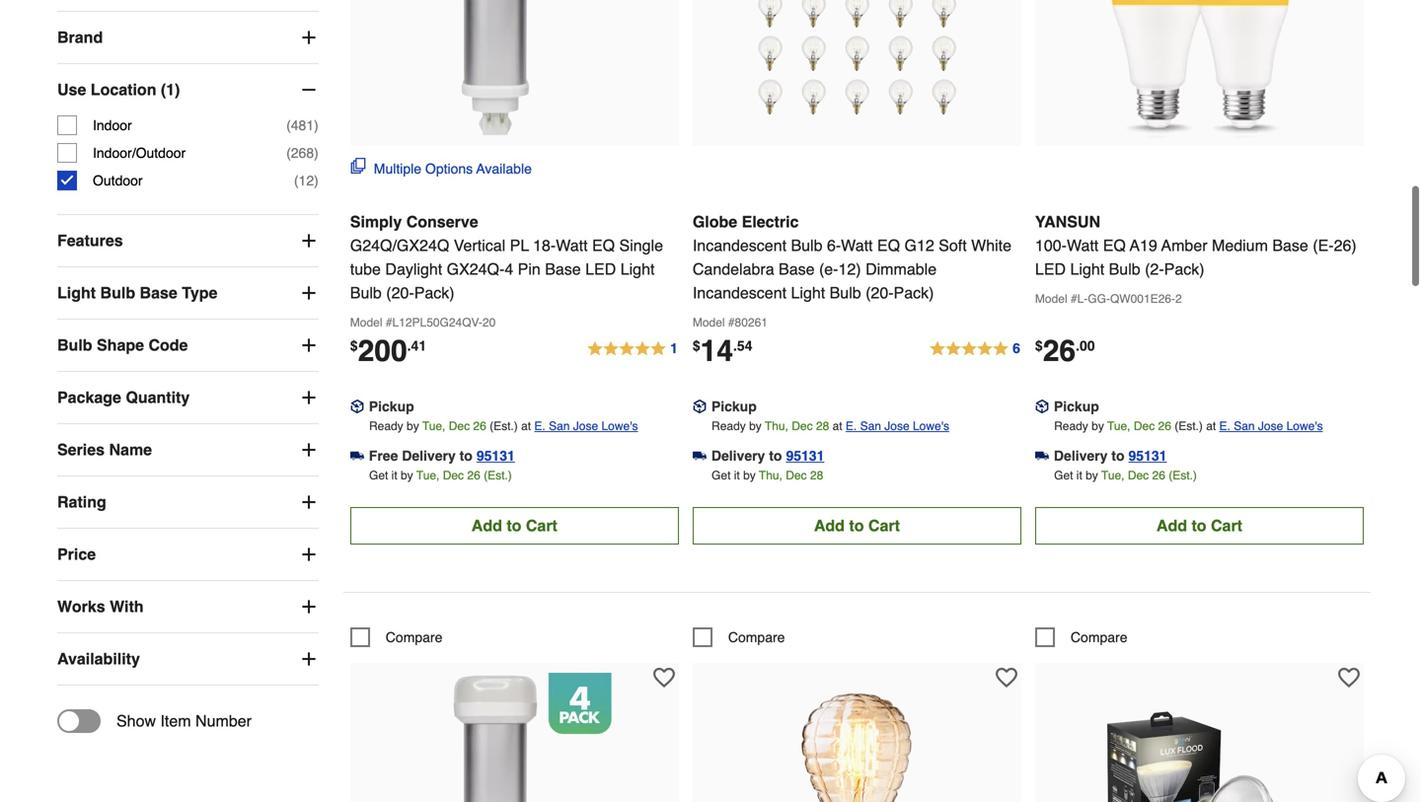 Task type: describe. For each thing, give the bounding box(es) containing it.
1 add to cart button from the left
[[350, 507, 679, 545]]

get for truck filled image for free
[[369, 469, 388, 483]]

2 pickup image from the left
[[693, 400, 707, 414]]

simply conserve g24q/gx24q vertical pl 18-watt eq single tube daylight gx24q-4 pin base led light bulb (20-pack)
[[350, 213, 663, 302]]

e. for free delivery to 95131
[[535, 419, 546, 433]]

watt inside simply conserve g24q/gx24q vertical pl 18-watt eq single tube daylight gx24q-4 pin base led light bulb (20-pack)
[[556, 236, 588, 255]]

candelabra
[[693, 260, 775, 278]]

minus image
[[299, 80, 319, 100]]

95131 for get it by thu, dec 28
[[786, 448, 825, 464]]

truck filled image for delivery
[[1036, 449, 1049, 463]]

add for 3rd 'add to cart' button from left
[[1157, 517, 1188, 535]]

12)
[[839, 260, 862, 278]]

multiple
[[374, 161, 422, 177]]

( for 268
[[286, 145, 291, 161]]

6
[[1013, 340, 1021, 356]]

(20- for gx24q-
[[386, 284, 414, 302]]

( 12 )
[[294, 173, 319, 189]]

series name
[[57, 441, 152, 459]]

2 lowe's from the left
[[913, 419, 950, 433]]

bulb inside button
[[57, 336, 92, 355]]

multiple options available
[[374, 161, 532, 177]]

simply conserve g24q/gx24q vertical pl 18-watt eq single tube daylight gx24q-4 pin base led light bulb (4-pack) image
[[406, 673, 623, 803]]

light inside yansun 100-watt eq a19 amber medium base (e-26) led light bulb (2-pack)
[[1071, 260, 1105, 278]]

eq inside simply conserve g24q/gx24q vertical pl 18-watt eq single tube daylight gx24q-4 pin base led light bulb (20-pack)
[[592, 236, 615, 255]]

6-
[[827, 236, 841, 255]]

e. san jose lowe's button for 95131 button corresponding to truck filled image for delivery
[[1220, 417, 1324, 436]]

1
[[670, 340, 678, 356]]

light inside globe electric incandescent bulb 6-watt eq g12 soft white candelabra base (e-12) dimmable incandescent light bulb (20-pack)
[[791, 284, 826, 302]]

200
[[358, 334, 407, 368]]

26)
[[1334, 236, 1357, 255]]

vertical
[[454, 236, 506, 255]]

light bulb base type
[[57, 284, 218, 302]]

95131 button for truck filled image for free
[[477, 446, 515, 466]]

plus image for features
[[299, 231, 319, 251]]

pack) for simply conserve g24q/gx24q vertical pl 18-watt eq single tube daylight gx24q-4 pin base led light bulb (20-pack)
[[414, 284, 455, 302]]

quantity
[[126, 389, 190, 407]]

1 vertical spatial 28
[[810, 469, 824, 483]]

shape
[[97, 336, 144, 355]]

globe electric incandescent bulb 6-watt eq g12 soft white candelabra base (e-12) dimmable incandescent light bulb (20-pack) image
[[749, 0, 966, 138]]

san for free delivery to 95131
[[549, 419, 570, 433]]

1 vertical spatial thu,
[[759, 469, 783, 483]]

6 button
[[929, 338, 1022, 361]]

daylight
[[385, 260, 442, 278]]

95131 button for truck filled image for delivery
[[1129, 446, 1167, 466]]

show
[[116, 712, 156, 731]]

add for second 'add to cart' button from the right
[[814, 517, 845, 535]]

add to cart for 3rd 'add to cart' button from left
[[1157, 517, 1243, 535]]

12
[[299, 173, 314, 189]]

package quantity
[[57, 389, 190, 407]]

code
[[149, 336, 188, 355]]

it for truck filled image for free
[[392, 469, 398, 483]]

1 95131 from the left
[[477, 448, 515, 464]]

compare for 1002794378 element
[[1071, 630, 1128, 646]]

plus image for quantity
[[299, 388, 319, 408]]

geeni geeni lux par 38 75-watt eq par38 cool white medium base (e-26) dimmable smart led light bulb image
[[1091, 673, 1309, 803]]

0 vertical spatial 28
[[816, 419, 830, 433]]

add for third 'add to cart' button from right
[[472, 517, 502, 535]]

add to cart for third 'add to cart' button from right
[[472, 517, 558, 535]]

3 cart from the left
[[1211, 517, 1243, 535]]

# for simply conserve g24q/gx24q vertical pl 18-watt eq single tube daylight gx24q-4 pin base led light bulb (20-pack)
[[386, 316, 392, 330]]

lowe's for delivery to 95131
[[1287, 419, 1324, 433]]

.00
[[1076, 338, 1095, 354]]

package quantity button
[[57, 372, 319, 424]]

e. san jose lowe's button for 95131 button related to truck filled icon
[[846, 417, 950, 436]]

1 button
[[587, 338, 679, 361]]

gg-
[[1088, 292, 1111, 306]]

yansun 100-watt eq a19 amber medium base (e-26) led light bulb (2-pack) image
[[1091, 0, 1309, 138]]

bulb inside yansun 100-watt eq a19 amber medium base (e-26) led light bulb (2-pack)
[[1109, 260, 1141, 278]]

location
[[91, 81, 156, 99]]

bulb shape code
[[57, 336, 188, 355]]

lowe's for free delivery to 95131
[[602, 419, 638, 433]]

amber
[[1162, 236, 1208, 255]]

single
[[620, 236, 663, 255]]

) for ( 12 )
[[314, 173, 319, 189]]

3 add to cart button from the left
[[1036, 507, 1364, 545]]

e. for delivery to 95131
[[1220, 419, 1231, 433]]

truck filled image for free
[[350, 449, 364, 463]]

get for truck filled icon
[[712, 469, 731, 483]]

ready for 3rd pickup image from left
[[1055, 419, 1089, 433]]

ready by tue, dec 26 (est.) at e. san jose lowe's for free delivery to 95131
[[369, 419, 638, 433]]

e. san jose lowe's button for 95131 button for truck filled image for free
[[535, 417, 638, 436]]

2
[[1176, 292, 1182, 306]]

ready by thu, dec 28 at e. san jose lowe's
[[712, 419, 950, 433]]

base inside button
[[140, 284, 177, 302]]

3 pickup image from the left
[[1036, 400, 1049, 414]]

get it by thu, dec 28
[[712, 469, 824, 483]]

plus image for brand
[[299, 28, 319, 47]]

tube
[[350, 260, 381, 278]]

brand
[[57, 28, 103, 46]]

bulb inside simply conserve g24q/gx24q vertical pl 18-watt eq single tube daylight gx24q-4 pin base led light bulb (20-pack)
[[350, 284, 382, 302]]

plus image for shape
[[299, 336, 319, 356]]

pickup for 1st pickup image from left
[[369, 399, 414, 415]]

2 at from the left
[[833, 419, 843, 433]]

$ 26 .00
[[1036, 334, 1095, 368]]

95131 for get it by tue, dec 26 (est.)
[[1129, 448, 1167, 464]]

plus image for works with
[[299, 597, 319, 617]]

80261
[[735, 316, 768, 330]]

pack) for globe electric incandescent bulb 6-watt eq g12 soft white candelabra base (e-12) dimmable incandescent light bulb (20-pack)
[[894, 284, 934, 302]]

5 stars image for 200
[[587, 338, 679, 361]]

show item number element
[[57, 710, 252, 734]]

1 incandescent from the top
[[693, 236, 787, 255]]

outdoor
[[93, 173, 143, 189]]

base inside globe electric incandescent bulb 6-watt eq g12 soft white candelabra base (e-12) dimmable incandescent light bulb (20-pack)
[[779, 260, 815, 278]]

$ for 14
[[693, 338, 701, 354]]

actual price $200.41 element
[[350, 334, 427, 368]]

light inside button
[[57, 284, 96, 302]]

a19
[[1130, 236, 1158, 255]]

20
[[483, 316, 496, 330]]

plus image inside price button
[[299, 545, 319, 565]]

medium
[[1212, 236, 1269, 255]]

14
[[701, 334, 734, 368]]

gx24q-
[[447, 260, 505, 278]]

bulb down the 12)
[[830, 284, 862, 302]]

g12
[[905, 236, 935, 255]]

(e-
[[819, 260, 839, 278]]

use
[[57, 81, 86, 99]]

price
[[57, 546, 96, 564]]

features
[[57, 232, 123, 250]]

dimmable
[[866, 260, 937, 278]]

led inside yansun 100-watt eq a19 amber medium base (e-26) led light bulb (2-pack)
[[1036, 260, 1066, 278]]

(e-
[[1313, 236, 1334, 255]]

soft
[[939, 236, 967, 255]]

globe electric incandescent bulb 6-watt eq g12 soft white candelabra base (e-12) dimmable incandescent light bulb (20-pack)
[[693, 213, 1012, 302]]

series name button
[[57, 425, 319, 476]]

plus image for availability
[[299, 650, 319, 669]]

globe
[[693, 213, 738, 231]]

brand button
[[57, 12, 319, 63]]

(1)
[[161, 81, 180, 99]]

package
[[57, 389, 121, 407]]

white
[[972, 236, 1012, 255]]

price button
[[57, 529, 319, 581]]

model # l12pl50g24qv-20
[[350, 316, 496, 330]]

rating button
[[57, 477, 319, 528]]

2 cart from the left
[[869, 517, 900, 535]]

) for ( 481 )
[[314, 118, 319, 133]]

availability button
[[57, 634, 319, 685]]

( 481 )
[[286, 118, 319, 133]]

base inside simply conserve g24q/gx24q vertical pl 18-watt eq single tube daylight gx24q-4 pin base led light bulb (20-pack)
[[545, 260, 581, 278]]

g24q/gx24q
[[350, 236, 449, 255]]

works with
[[57, 598, 144, 616]]

(2-
[[1145, 260, 1165, 278]]

4
[[505, 260, 514, 278]]

indoor/outdoor
[[93, 145, 186, 161]]

options
[[425, 161, 473, 177]]

2 incandescent from the top
[[693, 284, 787, 302]]

yansun
[[1036, 213, 1101, 231]]

compare for 5013103807 element
[[386, 630, 443, 646]]

electric
[[742, 213, 799, 231]]



Task type: vqa. For each thing, say whether or not it's contained in the screenshot.
'PICKUP' icon
yes



Task type: locate. For each thing, give the bounding box(es) containing it.
model for g24q/gx24q vertical pl 18-watt eq single tube daylight gx24q-4 pin base led light bulb (20-pack)
[[350, 316, 383, 330]]

e. san jose lowe's button
[[535, 417, 638, 436], [846, 417, 950, 436], [1220, 417, 1324, 436]]

0 horizontal spatial e. san jose lowe's button
[[535, 417, 638, 436]]

ready for 1st pickup image from left
[[369, 419, 403, 433]]

add to cart for second 'add to cart' button from the right
[[814, 517, 900, 535]]

bulb shape code button
[[57, 320, 319, 371]]

plus image inside works with button
[[299, 597, 319, 617]]

100-
[[1036, 236, 1067, 255]]

2 horizontal spatial get
[[1055, 469, 1074, 483]]

jose
[[573, 419, 598, 433], [885, 419, 910, 433], [1259, 419, 1284, 433]]

2 horizontal spatial cart
[[1211, 517, 1243, 535]]

268
[[291, 145, 314, 161]]

2 horizontal spatial compare
[[1071, 630, 1128, 646]]

3 plus image from the top
[[299, 283, 319, 303]]

(20- inside simply conserve g24q/gx24q vertical pl 18-watt eq single tube daylight gx24q-4 pin base led light bulb (20-pack)
[[386, 284, 414, 302]]

2 horizontal spatial #
[[1071, 292, 1078, 306]]

heart outline image
[[653, 667, 675, 689], [1339, 667, 1360, 689]]

1 compare from the left
[[386, 630, 443, 646]]

0 horizontal spatial led
[[586, 260, 616, 278]]

1 add to cart from the left
[[472, 517, 558, 535]]

2 horizontal spatial add to cart
[[1157, 517, 1243, 535]]

$ 14 .54
[[693, 334, 753, 368]]

2 5 stars image from the left
[[929, 338, 1022, 361]]

it for truck filled icon
[[734, 469, 740, 483]]

bulb left 6-
[[791, 236, 823, 255]]

3 it from the left
[[1077, 469, 1083, 483]]

by
[[407, 419, 419, 433], [749, 419, 762, 433], [1092, 419, 1105, 433], [401, 469, 413, 483], [743, 469, 756, 483], [1086, 469, 1099, 483]]

at for free delivery to 95131
[[521, 419, 531, 433]]

free
[[369, 448, 398, 464]]

thu, up get it by thu, dec 28
[[765, 419, 789, 433]]

ready for second pickup image
[[712, 419, 746, 433]]

3 add from the left
[[1157, 517, 1188, 535]]

1 horizontal spatial $
[[693, 338, 701, 354]]

0 horizontal spatial add to cart button
[[350, 507, 679, 545]]

l12pl50g24qv-
[[392, 316, 483, 330]]

2 horizontal spatial model
[[1036, 292, 1068, 306]]

watt down yansun
[[1067, 236, 1099, 255]]

get it by tue, dec 26 (est.)
[[369, 469, 512, 483], [1055, 469, 1197, 483]]

28
[[816, 419, 830, 433], [810, 469, 824, 483]]

simply
[[350, 213, 402, 231]]

pickup up free
[[369, 399, 414, 415]]

pickup image down '200'
[[350, 400, 364, 414]]

1 vertical spatial )
[[314, 145, 319, 161]]

1002794378 element
[[1036, 628, 1128, 648]]

( down ( 481 ) in the left of the page
[[286, 145, 291, 161]]

led inside simply conserve g24q/gx24q vertical pl 18-watt eq single tube daylight gx24q-4 pin base led light bulb (20-pack)
[[586, 260, 616, 278]]

2 horizontal spatial add to cart button
[[1036, 507, 1364, 545]]

thu, down ready by thu, dec 28 at e. san jose lowe's
[[759, 469, 783, 483]]

1 horizontal spatial add to cart button
[[693, 507, 1022, 545]]

1 heart outline image from the left
[[653, 667, 675, 689]]

pickup
[[369, 399, 414, 415], [712, 399, 757, 415], [1054, 399, 1100, 415]]

conserve
[[406, 213, 478, 231]]

actual price $26.00 element
[[1036, 334, 1095, 368]]

delivery for get it by tue, dec 26 (est.)
[[1054, 448, 1108, 464]]

2 horizontal spatial delivery
[[1054, 448, 1108, 464]]

$ left .41
[[350, 338, 358, 354]]

# for yansun 100-watt eq a19 amber medium base (e-26) led light bulb (2-pack)
[[1071, 292, 1078, 306]]

2 horizontal spatial $
[[1036, 338, 1043, 354]]

) up 268
[[314, 118, 319, 133]]

at
[[521, 419, 531, 433], [833, 419, 843, 433], [1207, 419, 1217, 433]]

model # l-gg-qw001e26-2
[[1036, 292, 1182, 306]]

5 stars image
[[587, 338, 679, 361], [929, 338, 1022, 361]]

delivery to 95131 for thu, dec 28
[[712, 448, 825, 464]]

plus image for name
[[299, 440, 319, 460]]

1 plus image from the top
[[299, 336, 319, 356]]

thu,
[[765, 419, 789, 433], [759, 469, 783, 483]]

2 horizontal spatial lowe's
[[1287, 419, 1324, 433]]

tue,
[[422, 419, 446, 433], [1108, 419, 1131, 433], [417, 469, 440, 483], [1102, 469, 1125, 483]]

28 down ready by thu, dec 28 at e. san jose lowe's
[[810, 469, 824, 483]]

3 95131 from the left
[[1129, 448, 1167, 464]]

ready by tue, dec 26 (est.) at e. san jose lowe's for delivery to 95131
[[1055, 419, 1324, 433]]

1 horizontal spatial (20-
[[866, 284, 894, 302]]

5004699881 element
[[693, 628, 785, 648]]

model left the l-
[[1036, 292, 1068, 306]]

2 add to cart from the left
[[814, 517, 900, 535]]

1 get from the left
[[369, 469, 388, 483]]

2 horizontal spatial jose
[[1259, 419, 1284, 433]]

3 watt from the left
[[1067, 236, 1099, 255]]

3 e. from the left
[[1220, 419, 1231, 433]]

0 horizontal spatial (20-
[[386, 284, 414, 302]]

works with button
[[57, 582, 319, 633]]

1 (20- from the left
[[386, 284, 414, 302]]

show item number
[[116, 712, 252, 731]]

incandescent
[[693, 236, 787, 255], [693, 284, 787, 302]]

1 $ from the left
[[350, 338, 358, 354]]

95131
[[477, 448, 515, 464], [786, 448, 825, 464], [1129, 448, 1167, 464]]

2 it from the left
[[734, 469, 740, 483]]

add
[[472, 517, 502, 535], [814, 517, 845, 535], [1157, 517, 1188, 535]]

1 horizontal spatial #
[[728, 316, 735, 330]]

$ right "6"
[[1036, 338, 1043, 354]]

pickup down actual price $14.54 element
[[712, 399, 757, 415]]

plus image for light bulb base type
[[299, 283, 319, 303]]

heart outline image
[[996, 667, 1018, 689]]

1 it from the left
[[392, 469, 398, 483]]

2 (20- from the left
[[866, 284, 894, 302]]

2 ready by tue, dec 26 (est.) at e. san jose lowe's from the left
[[1055, 419, 1324, 433]]

) down ( 268 )
[[314, 173, 319, 189]]

2 horizontal spatial 95131
[[1129, 448, 1167, 464]]

# for globe electric incandescent bulb 6-watt eq g12 soft white candelabra base (e-12) dimmable incandescent light bulb (20-pack)
[[728, 316, 735, 330]]

jose for delivery to 95131
[[1259, 419, 1284, 433]]

1 vertical spatial incandescent
[[693, 284, 787, 302]]

5 stars image for 14
[[929, 338, 1022, 361]]

0 horizontal spatial add to cart
[[472, 517, 558, 535]]

get it by tue, dec 26 (est.) for delivery
[[369, 469, 512, 483]]

plus image inside 'bulb shape code' button
[[299, 336, 319, 356]]

2 e. san jose lowe's button from the left
[[846, 417, 950, 436]]

pack) inside simply conserve g24q/gx24q vertical pl 18-watt eq single tube daylight gx24q-4 pin base led light bulb (20-pack)
[[414, 284, 455, 302]]

1 horizontal spatial cart
[[869, 517, 900, 535]]

2 horizontal spatial pickup image
[[1036, 400, 1049, 414]]

0 vertical spatial incandescent
[[693, 236, 787, 255]]

light up the l-
[[1071, 260, 1105, 278]]

1 horizontal spatial heart outline image
[[1339, 667, 1360, 689]]

compare inside 5004699881 element
[[728, 630, 785, 646]]

plus image
[[299, 336, 319, 356], [299, 388, 319, 408], [299, 440, 319, 460], [299, 493, 319, 512], [299, 545, 319, 565]]

$ right 1
[[693, 338, 701, 354]]

0 horizontal spatial lowe's
[[602, 419, 638, 433]]

eq up dimmable
[[878, 236, 900, 255]]

5 plus image from the top
[[299, 650, 319, 669]]

delivery to 95131
[[712, 448, 825, 464], [1054, 448, 1167, 464]]

0 horizontal spatial 95131
[[477, 448, 515, 464]]

2 led from the left
[[1036, 260, 1066, 278]]

5 stars image containing 6
[[929, 338, 1022, 361]]

3 san from the left
[[1234, 419, 1255, 433]]

bulb left (2-
[[1109, 260, 1141, 278]]

2 e. from the left
[[846, 419, 857, 433]]

1 truck filled image from the left
[[350, 449, 364, 463]]

3 pickup from the left
[[1054, 399, 1100, 415]]

) for ( 268 )
[[314, 145, 319, 161]]

2 jose from the left
[[885, 419, 910, 433]]

1 pickup from the left
[[369, 399, 414, 415]]

2 horizontal spatial san
[[1234, 419, 1255, 433]]

0 horizontal spatial e.
[[535, 419, 546, 433]]

bulb down tube on the left of page
[[350, 284, 382, 302]]

0 horizontal spatial it
[[392, 469, 398, 483]]

model
[[1036, 292, 1068, 306], [350, 316, 383, 330], [693, 316, 725, 330]]

multiple options available link
[[350, 158, 532, 179]]

3 e. san jose lowe's button from the left
[[1220, 417, 1324, 436]]

type
[[182, 284, 218, 302]]

0 vertical spatial thu,
[[765, 419, 789, 433]]

pin
[[518, 260, 541, 278]]

plus image inside "light bulb base type" button
[[299, 283, 319, 303]]

compare inside 5013103807 element
[[386, 630, 443, 646]]

watt inside yansun 100-watt eq a19 amber medium base (e-26) led light bulb (2-pack)
[[1067, 236, 1099, 255]]

pack) up l12pl50g24qv-
[[414, 284, 455, 302]]

yansun 100-watt eq a19 amber medium base (e-26) led light bulb (2-pack)
[[1036, 213, 1357, 278]]

1 horizontal spatial truck filled image
[[1036, 449, 1049, 463]]

1 horizontal spatial watt
[[841, 236, 873, 255]]

2 san from the left
[[861, 419, 882, 433]]

2 ) from the top
[[314, 145, 319, 161]]

plus image inside rating button
[[299, 493, 319, 512]]

3 ready from the left
[[1055, 419, 1089, 433]]

truck filled image
[[350, 449, 364, 463], [1036, 449, 1049, 463]]

0 horizontal spatial get it by tue, dec 26 (est.)
[[369, 469, 512, 483]]

4 plus image from the top
[[299, 493, 319, 512]]

2 horizontal spatial e. san jose lowe's button
[[1220, 417, 1324, 436]]

(
[[286, 118, 291, 133], [286, 145, 291, 161], [294, 173, 299, 189]]

$ inside the $ 26 .00
[[1036, 338, 1043, 354]]

2 horizontal spatial e.
[[1220, 419, 1231, 433]]

pickup for second pickup image
[[712, 399, 757, 415]]

( for 12
[[294, 173, 299, 189]]

2 horizontal spatial eq
[[1103, 236, 1126, 255]]

5013103807 element
[[350, 628, 443, 648]]

watt up the 12)
[[841, 236, 873, 255]]

# up .54
[[728, 316, 735, 330]]

base inside yansun 100-watt eq a19 amber medium base (e-26) led light bulb (2-pack)
[[1273, 236, 1309, 255]]

( up 268
[[286, 118, 291, 133]]

.41
[[407, 338, 427, 354]]

( for 481
[[286, 118, 291, 133]]

# left gg-
[[1071, 292, 1078, 306]]

0 horizontal spatial $
[[350, 338, 358, 354]]

1 horizontal spatial 5 stars image
[[929, 338, 1022, 361]]

1 at from the left
[[521, 419, 531, 433]]

3 delivery from the left
[[1054, 448, 1108, 464]]

add to cart
[[472, 517, 558, 535], [814, 517, 900, 535], [1157, 517, 1243, 535]]

5 stars image left 14
[[587, 338, 679, 361]]

truck filled image
[[693, 449, 707, 463]]

2 watt from the left
[[841, 236, 873, 255]]

with
[[110, 598, 144, 616]]

dec
[[449, 419, 470, 433], [792, 419, 813, 433], [1134, 419, 1155, 433], [443, 469, 464, 483], [786, 469, 807, 483], [1128, 469, 1149, 483]]

compare
[[386, 630, 443, 646], [728, 630, 785, 646], [1071, 630, 1128, 646]]

plus image inside availability button
[[299, 650, 319, 669]]

globe electric 40-watt eq g25 soft white medium base (e-26) dimmable incandescent light bulb image
[[749, 673, 966, 803]]

0 horizontal spatial delivery
[[402, 448, 456, 464]]

1 e. from the left
[[535, 419, 546, 433]]

1 horizontal spatial pack)
[[894, 284, 934, 302]]

item
[[160, 712, 191, 731]]

pack) down dimmable
[[894, 284, 934, 302]]

free delivery to 95131
[[369, 448, 515, 464]]

3 at from the left
[[1207, 419, 1217, 433]]

base
[[1273, 236, 1309, 255], [545, 260, 581, 278], [779, 260, 815, 278], [140, 284, 177, 302]]

1 horizontal spatial delivery to 95131
[[1054, 448, 1167, 464]]

1 plus image from the top
[[299, 28, 319, 47]]

incandescent down candelabra
[[693, 284, 787, 302]]

.54
[[734, 338, 753, 354]]

0 horizontal spatial model
[[350, 316, 383, 330]]

$ 200 .41
[[350, 334, 427, 368]]

get for truck filled image for delivery
[[1055, 469, 1074, 483]]

1 horizontal spatial add to cart
[[814, 517, 900, 535]]

bulb left shape
[[57, 336, 92, 355]]

eq left single
[[592, 236, 615, 255]]

(20- down dimmable
[[866, 284, 894, 302]]

1 horizontal spatial it
[[734, 469, 740, 483]]

0 horizontal spatial pickup image
[[350, 400, 364, 414]]

san for delivery to 95131
[[1234, 419, 1255, 433]]

delivery for get it by thu, dec 28
[[712, 448, 765, 464]]

2 add from the left
[[814, 517, 845, 535]]

3 compare from the left
[[1071, 630, 1128, 646]]

2 95131 from the left
[[786, 448, 825, 464]]

pack) down "amber"
[[1165, 260, 1205, 278]]

1 horizontal spatial compare
[[728, 630, 785, 646]]

3 $ from the left
[[1036, 338, 1043, 354]]

eq inside globe electric incandescent bulb 6-watt eq g12 soft white candelabra base (e-12) dimmable incandescent light bulb (20-pack)
[[878, 236, 900, 255]]

1 horizontal spatial get
[[712, 469, 731, 483]]

it for truck filled image for delivery
[[1077, 469, 1083, 483]]

availability
[[57, 650, 140, 668]]

1 horizontal spatial ready
[[712, 419, 746, 433]]

1 horizontal spatial 95131
[[786, 448, 825, 464]]

2 vertical spatial (
[[294, 173, 299, 189]]

add to cart button
[[350, 507, 679, 545], [693, 507, 1022, 545], [1036, 507, 1364, 545]]

led right pin
[[586, 260, 616, 278]]

1 vertical spatial (
[[286, 145, 291, 161]]

$ inside $ 14 .54
[[693, 338, 701, 354]]

3 eq from the left
[[1103, 236, 1126, 255]]

1 eq from the left
[[592, 236, 615, 255]]

0 horizontal spatial add
[[472, 517, 502, 535]]

2 horizontal spatial pack)
[[1165, 260, 1205, 278]]

pickup for 3rd pickup image from left
[[1054, 399, 1100, 415]]

ready down the $ 26 .00
[[1055, 419, 1089, 433]]

0 horizontal spatial san
[[549, 419, 570, 433]]

pickup image
[[350, 400, 364, 414], [693, 400, 707, 414], [1036, 400, 1049, 414]]

rating
[[57, 493, 106, 511]]

2 add to cart button from the left
[[693, 507, 1022, 545]]

481
[[291, 118, 314, 133]]

2 horizontal spatial 95131 button
[[1129, 446, 1167, 466]]

plus image inside series name button
[[299, 440, 319, 460]]

light inside simply conserve g24q/gx24q vertical pl 18-watt eq single tube daylight gx24q-4 pin base led light bulb (20-pack)
[[621, 260, 655, 278]]

# up actual price $200.41 element
[[386, 316, 392, 330]]

3 jose from the left
[[1259, 419, 1284, 433]]

ready by tue, dec 26 (est.) at e. san jose lowe's
[[369, 419, 638, 433], [1055, 419, 1324, 433]]

0 horizontal spatial ready
[[369, 419, 403, 433]]

3 plus image from the top
[[299, 440, 319, 460]]

compare for 5004699881 element
[[728, 630, 785, 646]]

works
[[57, 598, 105, 616]]

eq
[[592, 236, 615, 255], [878, 236, 900, 255], [1103, 236, 1126, 255]]

number
[[196, 712, 252, 731]]

light down features
[[57, 284, 96, 302]]

model up '200'
[[350, 316, 383, 330]]

3 lowe's from the left
[[1287, 419, 1324, 433]]

2 vertical spatial )
[[314, 173, 319, 189]]

2 horizontal spatial add
[[1157, 517, 1188, 535]]

95131 button for truck filled icon
[[786, 446, 825, 466]]

san
[[549, 419, 570, 433], [861, 419, 882, 433], [1234, 419, 1255, 433]]

0 vertical spatial )
[[314, 118, 319, 133]]

light bulb base type button
[[57, 268, 319, 319]]

1 led from the left
[[586, 260, 616, 278]]

pickup down the $ 26 .00
[[1054, 399, 1100, 415]]

1 95131 button from the left
[[477, 446, 515, 466]]

3 add to cart from the left
[[1157, 517, 1243, 535]]

1 delivery to 95131 from the left
[[712, 448, 825, 464]]

1 e. san jose lowe's button from the left
[[535, 417, 638, 436]]

2 delivery from the left
[[712, 448, 765, 464]]

name
[[109, 441, 152, 459]]

1 san from the left
[[549, 419, 570, 433]]

watt right the pl
[[556, 236, 588, 255]]

(20- down daylight
[[386, 284, 414, 302]]

1 get it by tue, dec 26 (est.) from the left
[[369, 469, 512, 483]]

(20- for base
[[866, 284, 894, 302]]

) up ( 12 )
[[314, 145, 319, 161]]

2 horizontal spatial watt
[[1067, 236, 1099, 255]]

#
[[1071, 292, 1078, 306], [386, 316, 392, 330], [728, 316, 735, 330]]

1 add from the left
[[472, 517, 502, 535]]

indoor
[[93, 118, 132, 133]]

at for delivery to 95131
[[1207, 419, 1217, 433]]

1 horizontal spatial add
[[814, 517, 845, 535]]

2 get from the left
[[712, 469, 731, 483]]

2 pickup from the left
[[712, 399, 757, 415]]

model for incandescent bulb 6-watt eq g12 soft white candelabra base (e-12) dimmable incandescent light bulb (20-pack)
[[693, 316, 725, 330]]

1 horizontal spatial san
[[861, 419, 882, 433]]

2 plus image from the top
[[299, 388, 319, 408]]

2 delivery to 95131 from the left
[[1054, 448, 1167, 464]]

bulb up shape
[[100, 284, 135, 302]]

1 lowe's from the left
[[602, 419, 638, 433]]

1 cart from the left
[[526, 517, 558, 535]]

2 horizontal spatial at
[[1207, 419, 1217, 433]]

simply conserve g24q/gx24q vertical pl 18-watt eq single tube daylight gx24q-4 pin base led light bulb (20-pack) image
[[406, 0, 623, 138]]

0 horizontal spatial compare
[[386, 630, 443, 646]]

plus image inside brand button
[[299, 28, 319, 47]]

light down (e-
[[791, 284, 826, 302]]

1 horizontal spatial eq
[[878, 236, 900, 255]]

1 horizontal spatial pickup
[[712, 399, 757, 415]]

eq left a19
[[1103, 236, 1126, 255]]

1 ready from the left
[[369, 419, 403, 433]]

1 horizontal spatial lowe's
[[913, 419, 950, 433]]

1 horizontal spatial jose
[[885, 419, 910, 433]]

jose for free delivery to 95131
[[573, 419, 598, 433]]

1 watt from the left
[[556, 236, 588, 255]]

plus image inside features button
[[299, 231, 319, 251]]

(20- inside globe electric incandescent bulb 6-watt eq g12 soft white candelabra base (e-12) dimmable incandescent light bulb (20-pack)
[[866, 284, 894, 302]]

2 horizontal spatial ready
[[1055, 419, 1089, 433]]

28 up get it by thu, dec 28
[[816, 419, 830, 433]]

0 horizontal spatial #
[[386, 316, 392, 330]]

2 heart outline image from the left
[[1339, 667, 1360, 689]]

2 compare from the left
[[728, 630, 785, 646]]

1 horizontal spatial 95131 button
[[786, 446, 825, 466]]

1 horizontal spatial led
[[1036, 260, 1066, 278]]

light down single
[[621, 260, 655, 278]]

1 horizontal spatial get it by tue, dec 26 (est.)
[[1055, 469, 1197, 483]]

1 horizontal spatial delivery
[[712, 448, 765, 464]]

3 ) from the top
[[314, 173, 319, 189]]

watt inside globe electric incandescent bulb 6-watt eq g12 soft white candelabra base (e-12) dimmable incandescent light bulb (20-pack)
[[841, 236, 873, 255]]

series
[[57, 441, 105, 459]]

pickup image up truck filled icon
[[693, 400, 707, 414]]

compare inside 1002794378 element
[[1071, 630, 1128, 646]]

0 horizontal spatial ready by tue, dec 26 (est.) at e. san jose lowe's
[[369, 419, 638, 433]]

incandescent up candelabra
[[693, 236, 787, 255]]

0 horizontal spatial pickup
[[369, 399, 414, 415]]

pack) inside yansun 100-watt eq a19 amber medium base (e-26) led light bulb (2-pack)
[[1165, 260, 1205, 278]]

2 get it by tue, dec 26 (est.) from the left
[[1055, 469, 1197, 483]]

delivery
[[402, 448, 456, 464], [712, 448, 765, 464], [1054, 448, 1108, 464]]

1 horizontal spatial pickup image
[[693, 400, 707, 414]]

plus image
[[299, 28, 319, 47], [299, 231, 319, 251], [299, 283, 319, 303], [299, 597, 319, 617], [299, 650, 319, 669]]

watt
[[556, 236, 588, 255], [841, 236, 873, 255], [1067, 236, 1099, 255]]

18-
[[533, 236, 556, 255]]

1 horizontal spatial model
[[693, 316, 725, 330]]

ready up get it by thu, dec 28
[[712, 419, 746, 433]]

bulb
[[791, 236, 823, 255], [1109, 260, 1141, 278], [350, 284, 382, 302], [830, 284, 862, 302], [100, 284, 135, 302], [57, 336, 92, 355]]

( down ( 268 )
[[294, 173, 299, 189]]

3 95131 button from the left
[[1129, 446, 1167, 466]]

0 horizontal spatial jose
[[573, 419, 598, 433]]

95131 button
[[477, 446, 515, 466], [786, 446, 825, 466], [1129, 446, 1167, 466]]

pack) inside globe electric incandescent bulb 6-watt eq g12 soft white candelabra base (e-12) dimmable incandescent light bulb (20-pack)
[[894, 284, 934, 302]]

pickup image down the $ 26 .00
[[1036, 400, 1049, 414]]

1 ) from the top
[[314, 118, 319, 133]]

delivery to 95131 for tue, dec 26
[[1054, 448, 1167, 464]]

0 horizontal spatial heart outline image
[[653, 667, 675, 689]]

eq inside yansun 100-watt eq a19 amber medium base (e-26) led light bulb (2-pack)
[[1103, 236, 1126, 255]]

5 plus image from the top
[[299, 545, 319, 565]]

1 horizontal spatial e. san jose lowe's button
[[846, 417, 950, 436]]

1 pickup image from the left
[[350, 400, 364, 414]]

1 jose from the left
[[573, 419, 598, 433]]

pl
[[510, 236, 529, 255]]

2 95131 button from the left
[[786, 446, 825, 466]]

2 eq from the left
[[878, 236, 900, 255]]

1 ready by tue, dec 26 (est.) at e. san jose lowe's from the left
[[369, 419, 638, 433]]

0 horizontal spatial get
[[369, 469, 388, 483]]

model up 14
[[693, 316, 725, 330]]

ready up free
[[369, 419, 403, 433]]

3 get from the left
[[1055, 469, 1074, 483]]

)
[[314, 118, 319, 133], [314, 145, 319, 161], [314, 173, 319, 189]]

2 plus image from the top
[[299, 231, 319, 251]]

0 horizontal spatial cart
[[526, 517, 558, 535]]

0 horizontal spatial 95131 button
[[477, 446, 515, 466]]

26
[[1043, 334, 1076, 368], [473, 419, 486, 433], [1159, 419, 1172, 433], [467, 469, 481, 483], [1153, 469, 1166, 483]]

model for 100-watt eq a19 amber medium base (e-26) led light bulb (2-pack)
[[1036, 292, 1068, 306]]

plus image inside package quantity button
[[299, 388, 319, 408]]

actual price $14.54 element
[[693, 334, 753, 368]]

use location (1)
[[57, 81, 180, 99]]

4 plus image from the top
[[299, 597, 319, 617]]

1 horizontal spatial e.
[[846, 419, 857, 433]]

1 5 stars image from the left
[[587, 338, 679, 361]]

$ inside $ 200 .41
[[350, 338, 358, 354]]

0 horizontal spatial watt
[[556, 236, 588, 255]]

5 stars image containing 1
[[587, 338, 679, 361]]

0 horizontal spatial truck filled image
[[350, 449, 364, 463]]

get it by tue, dec 26 (est.) for to
[[1055, 469, 1197, 483]]

0 horizontal spatial 5 stars image
[[587, 338, 679, 361]]

2 $ from the left
[[693, 338, 701, 354]]

1 horizontal spatial at
[[833, 419, 843, 433]]

$ for 26
[[1036, 338, 1043, 354]]

l-
[[1078, 292, 1088, 306]]

1 delivery from the left
[[402, 448, 456, 464]]

2 truck filled image from the left
[[1036, 449, 1049, 463]]

(20-
[[386, 284, 414, 302], [866, 284, 894, 302]]

5 stars image left actual price $26.00 element
[[929, 338, 1022, 361]]

0 horizontal spatial delivery to 95131
[[712, 448, 825, 464]]

available
[[477, 161, 532, 177]]

2 horizontal spatial pickup
[[1054, 399, 1100, 415]]

1 horizontal spatial ready by tue, dec 26 (est.) at e. san jose lowe's
[[1055, 419, 1324, 433]]

led down the 100-
[[1036, 260, 1066, 278]]

0 horizontal spatial eq
[[592, 236, 615, 255]]

bulb inside button
[[100, 284, 135, 302]]

$ for 200
[[350, 338, 358, 354]]

0 vertical spatial (
[[286, 118, 291, 133]]

features button
[[57, 215, 319, 267]]

2 ready from the left
[[712, 419, 746, 433]]

to
[[460, 448, 473, 464], [769, 448, 782, 464], [1112, 448, 1125, 464], [507, 517, 522, 535], [849, 517, 864, 535], [1192, 517, 1207, 535]]



